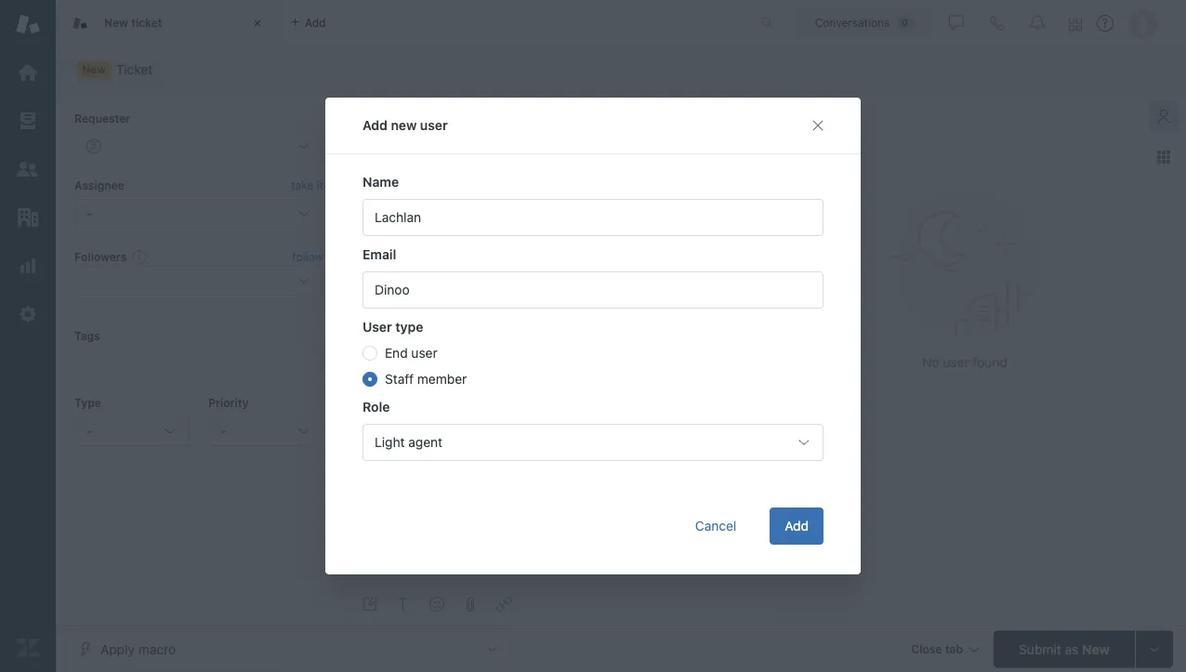 Task type: describe. For each thing, give the bounding box(es) containing it.
Public reply composer text field
[[352, 477, 780, 516]]

no user found
[[923, 355, 1008, 370]]

close modal image
[[811, 118, 826, 133]]

user type
[[363, 319, 424, 335]]

found
[[973, 355, 1008, 370]]

end
[[385, 345, 408, 361]]

cc button
[[755, 449, 774, 466]]

submit as new
[[1019, 642, 1110, 657]]

insert emojis image
[[430, 597, 445, 612]]

main element
[[0, 0, 56, 672]]

cc
[[755, 449, 774, 465]]

type
[[396, 319, 424, 335]]

add new user
[[363, 118, 448, 133]]

follow button
[[293, 248, 324, 265]]

take it button
[[291, 176, 324, 195]]

email
[[363, 247, 396, 262]]

user for no user found
[[943, 355, 970, 370]]

tabs tab list
[[56, 0, 742, 46]]

user
[[363, 319, 392, 335]]

light agent
[[375, 435, 443, 450]]

add link (cmd k) image
[[497, 597, 511, 612]]

format text image
[[396, 597, 411, 612]]

take
[[291, 179, 314, 192]]

new for new ticket
[[104, 16, 128, 29]]

to
[[492, 449, 506, 465]]

user right 'new'
[[420, 118, 448, 133]]

role
[[363, 399, 390, 415]]

staff member
[[385, 372, 467, 387]]

light
[[375, 435, 405, 450]]

zendesk image
[[16, 636, 40, 660]]

Email field
[[363, 272, 824, 309]]

add for add new user
[[363, 118, 388, 133]]

organizations image
[[16, 206, 40, 230]]

add new user dialog
[[325, 98, 861, 575]]

new for new
[[82, 63, 106, 76]]

submit
[[1019, 642, 1062, 657]]

staff
[[385, 372, 414, 387]]

admin image
[[16, 302, 40, 326]]

- for priority
[[220, 424, 226, 439]]

add attachment image
[[463, 597, 478, 612]]

cancel button
[[681, 508, 752, 545]]

conversations button
[[795, 8, 933, 38]]



Task type: locate. For each thing, give the bounding box(es) containing it.
user
[[420, 118, 448, 133], [411, 345, 438, 361], [943, 355, 970, 370]]

- button down priority
[[208, 417, 324, 446]]

secondary element
[[56, 51, 1187, 88]]

- down type
[[86, 424, 92, 439]]

0 horizontal spatial add
[[363, 118, 388, 133]]

customer context image
[[1157, 109, 1172, 124]]

new
[[391, 118, 417, 133]]

add for add
[[785, 518, 809, 534]]

new link
[[65, 57, 165, 83]]

new ticket tab
[[56, 0, 279, 46]]

new
[[104, 16, 128, 29], [82, 63, 106, 76], [1083, 642, 1110, 657]]

get started image
[[16, 60, 40, 85]]

apps image
[[1157, 150, 1172, 165]]

cancel
[[695, 518, 737, 534]]

draft mode image
[[363, 597, 378, 612]]

add inside 'button'
[[785, 518, 809, 534]]

1 - from the left
[[86, 424, 92, 439]]

user right no
[[943, 355, 970, 370]]

0 horizontal spatial -
[[86, 424, 92, 439]]

new inside secondary element
[[82, 63, 106, 76]]

as
[[1065, 642, 1079, 657]]

0 horizontal spatial - button
[[74, 417, 190, 446]]

add button
[[770, 508, 824, 545]]

add left 'new'
[[363, 118, 388, 133]]

0 vertical spatial new
[[104, 16, 128, 29]]

new left ticket
[[104, 16, 128, 29]]

2 vertical spatial new
[[1083, 642, 1110, 657]]

it
[[317, 179, 324, 192]]

Subject field
[[361, 112, 770, 134]]

new down new ticket
[[82, 63, 106, 76]]

- button down type
[[74, 417, 190, 446]]

close image
[[248, 14, 267, 33]]

user for end user
[[411, 345, 438, 361]]

customers image
[[16, 157, 40, 181]]

- button for type
[[74, 417, 190, 446]]

- for type
[[86, 424, 92, 439]]

conversations
[[815, 16, 890, 29]]

Name field
[[363, 199, 824, 236]]

ticket
[[131, 16, 162, 29]]

1 vertical spatial new
[[82, 63, 106, 76]]

new inside tab
[[104, 16, 128, 29]]

reporting image
[[16, 254, 40, 278]]

add right cancel
[[785, 518, 809, 534]]

- button for priority
[[208, 417, 324, 446]]

get help image
[[1097, 15, 1114, 32]]

zendesk products image
[[1069, 18, 1083, 31]]

1 horizontal spatial -
[[220, 424, 226, 439]]

no
[[923, 355, 940, 370]]

1 vertical spatial add
[[785, 518, 809, 534]]

0 vertical spatial add
[[363, 118, 388, 133]]

- button
[[74, 417, 190, 446], [208, 417, 324, 446]]

None field
[[518, 448, 748, 467]]

member
[[417, 372, 467, 387]]

agent
[[409, 435, 443, 450]]

light agent button
[[363, 424, 824, 461]]

2 - button from the left
[[208, 417, 324, 446]]

new ticket
[[104, 16, 162, 29]]

priority
[[208, 397, 249, 410]]

1 horizontal spatial add
[[785, 518, 809, 534]]

1 - button from the left
[[74, 417, 190, 446]]

1 horizontal spatial - button
[[208, 417, 324, 446]]

follow
[[293, 250, 324, 263]]

zendesk support image
[[16, 12, 40, 36]]

user up staff member
[[411, 345, 438, 361]]

type
[[74, 397, 101, 410]]

views image
[[16, 109, 40, 133]]

-
[[86, 424, 92, 439], [220, 424, 226, 439]]

2 - from the left
[[220, 424, 226, 439]]

- down priority
[[220, 424, 226, 439]]

take it
[[291, 179, 324, 192]]

add
[[363, 118, 388, 133], [785, 518, 809, 534]]

name
[[363, 174, 399, 190]]

end user
[[385, 345, 438, 361]]

new right as
[[1083, 642, 1110, 657]]



Task type: vqa. For each thing, say whether or not it's contained in the screenshot.
the how
no



